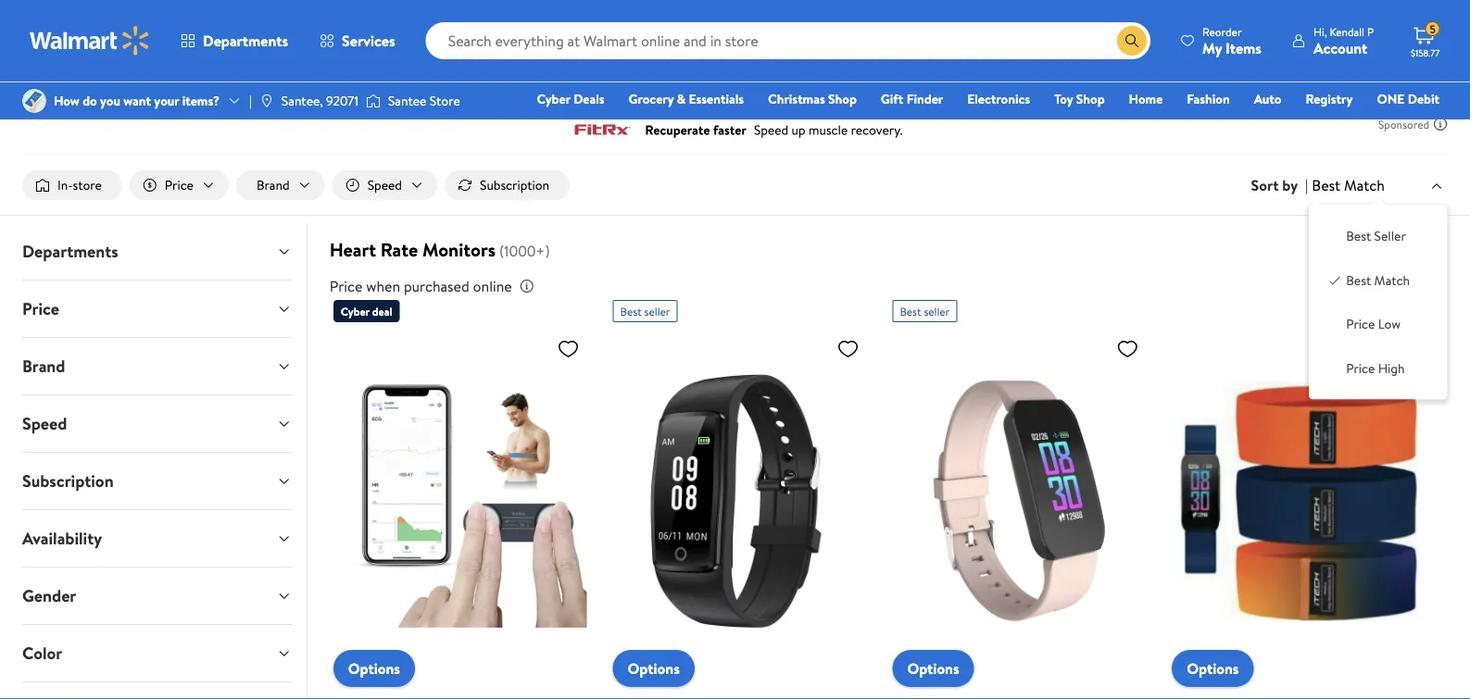Task type: describe. For each thing, give the bounding box(es) containing it.
1 vertical spatial rate
[[381, 237, 418, 263]]

& up items?
[[197, 70, 206, 88]]

cyber deal
[[341, 304, 392, 319]]

brand tab
[[7, 338, 306, 395]]

heart rate monitors link
[[458, 70, 573, 88]]

sports
[[22, 70, 59, 88]]

best match button
[[1309, 173, 1448, 198]]

gift finder link
[[873, 89, 952, 109]]

subscription inside dropdown button
[[22, 470, 114, 493]]

ad disclaimer and feedback for skylinedisplayad image
[[1433, 117, 1448, 132]]

0 horizontal spatial |
[[249, 92, 252, 110]]

availability
[[22, 527, 102, 550]]

shop for toy shop
[[1076, 90, 1105, 108]]

p
[[1367, 24, 1374, 39]]

 image for santee store
[[366, 92, 381, 110]]

itech active smartwatch tracker for men/women, ios & android compatible (blush) image
[[893, 330, 1146, 673]]

add to favorites list, ecg monitor | portable ekg heart rate monitor | wireless handheld and strap chest wearable | 30s - 15mins measurement | free app and bluetooth | duoek image
[[557, 337, 580, 361]]

kendall
[[1330, 24, 1365, 39]]

in-
[[57, 176, 73, 194]]

grocery
[[629, 90, 674, 108]]

0 vertical spatial heart
[[458, 70, 490, 88]]

2 exercise from the left
[[268, 70, 315, 88]]

speed inside sort and filter section element
[[368, 176, 402, 194]]

high
[[1378, 359, 1405, 377]]

1 vertical spatial monitors
[[423, 237, 496, 263]]

sort
[[1251, 175, 1279, 196]]

walmart+ link
[[1376, 115, 1448, 135]]

shop for christmas shop
[[828, 90, 857, 108]]

add to favorites list, willful fitness tracker non bluetooth simple no app no phone needed waterproof fitness watch pedometer watch with steps calories counter sleep tracker for kids parents men women (black) image
[[837, 337, 859, 361]]

options for itech active smartwatch tracker for men/women, ios & android compatible (blush) image
[[907, 659, 959, 679]]

services button
[[304, 19, 411, 63]]

finder
[[907, 90, 943, 108]]

92071
[[326, 92, 358, 110]]

price for price when purchased online
[[330, 276, 363, 297]]

store
[[73, 176, 102, 194]]

gift
[[881, 90, 904, 108]]

$158.77
[[1411, 46, 1440, 59]]

services
[[342, 31, 395, 51]]

hi, kendall p account
[[1314, 24, 1374, 58]]

sort by |
[[1251, 175, 1309, 196]]

& up how
[[62, 70, 70, 88]]

0 vertical spatial brand button
[[236, 170, 325, 200]]

brand for the bottom brand dropdown button
[[22, 355, 65, 378]]

legal information image
[[520, 279, 534, 294]]

option group containing best seller
[[1324, 220, 1432, 385]]

price for price low
[[1346, 315, 1375, 333]]

0 horizontal spatial speed button
[[7, 396, 306, 452]]

Best Match radio
[[1328, 271, 1343, 286]]

toy shop link
[[1046, 89, 1113, 109]]

gender tab
[[7, 568, 306, 625]]

toy
[[1055, 90, 1073, 108]]

deals
[[574, 90, 605, 108]]

exercise & fitness link
[[147, 70, 248, 88]]

account
[[1314, 38, 1368, 58]]

cyber deals link
[[529, 89, 613, 109]]

grocery & essentials
[[629, 90, 744, 108]]

one debit walmart+
[[1377, 90, 1440, 134]]

price low
[[1346, 315, 1401, 333]]

reorder
[[1203, 24, 1242, 39]]

| inside sort and filter section element
[[1306, 175, 1309, 196]]

how do you want your items?
[[54, 92, 220, 110]]

best seller for "willful fitness tracker non bluetooth simple no app no phone needed waterproof fitness watch pedometer watch with steps calories counter sleep tracker for kids parents men women (black)" image
[[620, 304, 670, 319]]

want
[[123, 92, 151, 110]]

price button inside sort and filter section element
[[130, 170, 229, 200]]

3 / from the left
[[446, 70, 451, 88]]

cyber deals
[[537, 90, 605, 108]]

santee,
[[282, 92, 323, 110]]

0 vertical spatial monitors
[[523, 70, 573, 88]]

santee store
[[388, 92, 460, 110]]

my
[[1203, 38, 1222, 58]]

availability tab
[[7, 511, 306, 567]]

price tab
[[7, 281, 306, 337]]

subscription button
[[445, 170, 570, 200]]

exercise & fitness accessories link
[[268, 70, 438, 88]]

match inside option group
[[1375, 271, 1410, 289]]

1 exercise from the left
[[147, 70, 194, 88]]

color tab
[[7, 625, 306, 682]]

4 options from the left
[[1187, 659, 1239, 679]]

santee
[[388, 92, 427, 110]]

deal
[[372, 304, 392, 319]]

departments tab
[[7, 223, 306, 280]]

match inside dropdown button
[[1344, 175, 1385, 195]]

christmas shop
[[768, 90, 857, 108]]

registry
[[1306, 90, 1353, 108]]

subscription button
[[7, 453, 306, 510]]

& right grocery
[[677, 90, 686, 108]]

sponsored
[[1379, 116, 1430, 132]]

search icon image
[[1125, 33, 1140, 48]]

0 vertical spatial departments button
[[165, 19, 304, 63]]

fashion link
[[1179, 89, 1238, 109]]

5
[[1430, 21, 1436, 37]]

low
[[1378, 315, 1401, 333]]

best seller for itech active smartwatch tracker for men/women, ios & android compatible (blush) image
[[900, 304, 950, 319]]

price for price high
[[1346, 359, 1375, 377]]

options link for "willful fitness tracker non bluetooth simple no app no phone needed waterproof fitness watch pedometer watch with steps calories counter sleep tracker for kids parents men women (black)" image
[[613, 651, 695, 688]]

home
[[1129, 90, 1163, 108]]

price inside tab
[[22, 298, 59, 321]]

when
[[366, 276, 400, 297]]

you
[[100, 92, 120, 110]]

1 horizontal spatial rate
[[494, 70, 520, 88]]

gender button
[[7, 568, 306, 625]]

electronics link
[[959, 89, 1039, 109]]

reorder my items
[[1203, 24, 1262, 58]]

gift finder
[[881, 90, 943, 108]]

how
[[54, 92, 80, 110]]

one debit link
[[1369, 89, 1448, 109]]

subscription inside button
[[480, 176, 550, 194]]



Task type: vqa. For each thing, say whether or not it's contained in the screenshot.
office,
no



Task type: locate. For each thing, give the bounding box(es) containing it.
brand button down santee,
[[236, 170, 325, 200]]

1 vertical spatial cyber
[[341, 304, 370, 319]]

1 horizontal spatial fitness
[[330, 70, 369, 88]]

shop right toy
[[1076, 90, 1105, 108]]

Walmart Site-Wide search field
[[426, 22, 1151, 59]]

seller
[[1375, 227, 1406, 245]]

purchased
[[404, 276, 470, 297]]

price inside sort and filter section element
[[165, 176, 194, 194]]

2 options from the left
[[628, 659, 680, 679]]

1 options link from the left
[[333, 651, 415, 688]]

exercise up santee,
[[268, 70, 315, 88]]

4 options link from the left
[[1172, 651, 1254, 688]]

0 horizontal spatial exercise
[[147, 70, 194, 88]]

2 options link from the left
[[613, 651, 695, 688]]

best inside dropdown button
[[1312, 175, 1341, 195]]

monitors
[[523, 70, 573, 88], [423, 237, 496, 263]]

0 vertical spatial departments
[[203, 31, 288, 51]]

/
[[135, 70, 140, 88], [256, 70, 261, 88], [446, 70, 451, 88]]

departments button up price tab
[[7, 223, 306, 280]]

subscription
[[480, 176, 550, 194], [22, 470, 114, 493]]

heart
[[458, 70, 490, 88], [330, 237, 376, 263]]

fitness up items?
[[209, 70, 248, 88]]

grocery & essentials link
[[620, 89, 752, 109]]

0 horizontal spatial shop
[[828, 90, 857, 108]]

departments inside tab
[[22, 240, 118, 263]]

1 horizontal spatial subscription
[[480, 176, 550, 194]]

2 best seller from the left
[[900, 304, 950, 319]]

1 horizontal spatial speed
[[368, 176, 402, 194]]

speed inside "tab"
[[22, 412, 67, 436]]

heart up "when"
[[330, 237, 376, 263]]

1 horizontal spatial shop
[[1076, 90, 1105, 108]]

0 vertical spatial |
[[249, 92, 252, 110]]

auto link
[[1246, 89, 1290, 109]]

1 / from the left
[[135, 70, 140, 88]]

0 horizontal spatial heart
[[330, 237, 376, 263]]

1 vertical spatial price button
[[7, 281, 306, 337]]

0 vertical spatial best match
[[1312, 175, 1385, 195]]

best seller
[[620, 304, 670, 319], [900, 304, 950, 319]]

1 vertical spatial brand button
[[7, 338, 306, 395]]

0 horizontal spatial brand
[[22, 355, 65, 378]]

 image
[[366, 92, 381, 110], [259, 94, 274, 108]]

brand inside tab
[[22, 355, 65, 378]]

Search search field
[[426, 22, 1151, 59]]

1 horizontal spatial /
[[256, 70, 261, 88]]

1 best seller from the left
[[620, 304, 670, 319]]

1 seller from the left
[[644, 304, 670, 319]]

0 vertical spatial brand
[[257, 176, 290, 194]]

christmas shop link
[[760, 89, 865, 109]]

walmart+
[[1385, 116, 1440, 134]]

one
[[1377, 90, 1405, 108]]

0 vertical spatial price button
[[130, 170, 229, 200]]

1 horizontal spatial |
[[1306, 175, 1309, 196]]

seller
[[644, 304, 670, 319], [924, 304, 950, 319]]

christmas
[[768, 90, 825, 108]]

hi,
[[1314, 24, 1327, 39]]

price button up "departments" tab
[[130, 170, 229, 200]]

do
[[83, 92, 97, 110]]

fashion
[[1187, 90, 1230, 108]]

shop right christmas
[[828, 90, 857, 108]]

&
[[62, 70, 70, 88], [197, 70, 206, 88], [318, 70, 327, 88], [677, 90, 686, 108]]

monitors up purchased
[[423, 237, 496, 263]]

speed
[[368, 176, 402, 194], [22, 412, 67, 436]]

1 horizontal spatial exercise
[[268, 70, 315, 88]]

price when purchased online
[[330, 276, 512, 297]]

0 horizontal spatial departments
[[22, 240, 118, 263]]

willful fitness tracker non bluetooth simple no app no phone needed waterproof fitness watch pedometer watch with steps calories counter sleep tracker for kids parents men women (black) image
[[613, 330, 867, 673]]

store
[[430, 92, 460, 110]]

color button
[[7, 625, 306, 682]]

1 horizontal spatial monitors
[[523, 70, 573, 88]]

itech active navy unisex adult fitness tracker smartwatch bundle w/ 3 resistance bands image
[[1172, 330, 1426, 673]]

sports & outdoors link
[[22, 70, 128, 88]]

exercise up your
[[147, 70, 194, 88]]

your
[[154, 92, 179, 110]]

seller for "willful fitness tracker non bluetooth simple no app no phone needed waterproof fitness watch pedometer watch with steps calories counter sleep tracker for kids parents men women (black)" image
[[644, 304, 670, 319]]

brand button down price tab
[[7, 338, 306, 395]]

2 seller from the left
[[924, 304, 950, 319]]

options for ecg monitor | portable ekg heart rate monitor | wireless handheld and strap chest wearable | 30s - 15mins measurement | free app and bluetooth | duoek image
[[348, 659, 400, 679]]

subscription up (1000+)
[[480, 176, 550, 194]]

| right items?
[[249, 92, 252, 110]]

1 horizontal spatial best seller
[[900, 304, 950, 319]]

0 horizontal spatial cyber
[[341, 304, 370, 319]]

/ up 'store'
[[446, 70, 451, 88]]

fitness
[[209, 70, 248, 88], [330, 70, 369, 88]]

departments down in-store button
[[22, 240, 118, 263]]

in-store
[[57, 176, 102, 194]]

& up santee, 92071
[[318, 70, 327, 88]]

best
[[1312, 175, 1341, 195], [1346, 227, 1371, 245], [1346, 271, 1371, 289], [620, 304, 642, 319], [900, 304, 921, 319]]

1 vertical spatial departments button
[[7, 223, 306, 280]]

santee, 92071
[[282, 92, 358, 110]]

1 fitness from the left
[[209, 70, 248, 88]]

tab
[[7, 683, 306, 700]]

1 horizontal spatial heart
[[458, 70, 490, 88]]

|
[[249, 92, 252, 110], [1306, 175, 1309, 196]]

shop
[[828, 90, 857, 108], [1076, 90, 1105, 108]]

/ right exercise & fitness link
[[256, 70, 261, 88]]

exercise
[[147, 70, 194, 88], [268, 70, 315, 88]]

1 vertical spatial speed
[[22, 412, 67, 436]]

gender
[[22, 585, 76, 608]]

cyber for cyber deals
[[537, 90, 571, 108]]

 image
[[22, 89, 46, 113]]

2 fitness from the left
[[330, 70, 369, 88]]

by
[[1283, 175, 1298, 196]]

cyber left deal
[[341, 304, 370, 319]]

option group
[[1324, 220, 1432, 385]]

sort and filter section element
[[0, 156, 1470, 215]]

1 vertical spatial speed button
[[7, 396, 306, 452]]

0 vertical spatial rate
[[494, 70, 520, 88]]

2 shop from the left
[[1076, 90, 1105, 108]]

departments button up exercise & fitness link
[[165, 19, 304, 63]]

heart up 'store'
[[458, 70, 490, 88]]

1 vertical spatial best match
[[1346, 271, 1410, 289]]

electronics
[[968, 90, 1030, 108]]

1 vertical spatial match
[[1375, 271, 1410, 289]]

3 options from the left
[[907, 659, 959, 679]]

| right 'by'
[[1306, 175, 1309, 196]]

cyber left deals
[[537, 90, 571, 108]]

outdoors
[[73, 70, 128, 88]]

0 horizontal spatial subscription
[[22, 470, 114, 493]]

0 horizontal spatial best seller
[[620, 304, 670, 319]]

best match up best seller at the top right of page
[[1312, 175, 1385, 195]]

options for "willful fitness tracker non bluetooth simple no app no phone needed waterproof fitness watch pedometer watch with steps calories counter sleep tracker for kids parents men women (black)" image
[[628, 659, 680, 679]]

color
[[22, 642, 62, 665]]

match up best seller at the top right of page
[[1344, 175, 1385, 195]]

cyber for cyber deal
[[341, 304, 370, 319]]

speed button
[[332, 170, 437, 200], [7, 396, 306, 452]]

1 vertical spatial brand
[[22, 355, 65, 378]]

online
[[473, 276, 512, 297]]

 image for santee, 92071
[[259, 94, 274, 108]]

speed button up heart rate monitors (1000+)
[[332, 170, 437, 200]]

 image down exercise & fitness accessories link
[[366, 92, 381, 110]]

options link
[[333, 651, 415, 688], [613, 651, 695, 688], [893, 651, 974, 688], [1172, 651, 1254, 688]]

0 vertical spatial subscription
[[480, 176, 550, 194]]

0 vertical spatial match
[[1344, 175, 1385, 195]]

items?
[[182, 92, 220, 110]]

0 horizontal spatial speed
[[22, 412, 67, 436]]

2 / from the left
[[256, 70, 261, 88]]

availability button
[[7, 511, 306, 567]]

debit
[[1408, 90, 1440, 108]]

speed button up subscription dropdown button
[[7, 396, 306, 452]]

0 horizontal spatial rate
[[381, 237, 418, 263]]

1 vertical spatial subscription
[[22, 470, 114, 493]]

1 shop from the left
[[828, 90, 857, 108]]

price button up brand tab at the left of page
[[7, 281, 306, 337]]

brand for top brand dropdown button
[[257, 176, 290, 194]]

walmart image
[[30, 26, 150, 56]]

cyber inside cyber deals link
[[537, 90, 571, 108]]

0 vertical spatial speed
[[368, 176, 402, 194]]

subscription up the availability
[[22, 470, 114, 493]]

options link for ecg monitor | portable ekg heart rate monitor | wireless handheld and strap chest wearable | 30s - 15mins measurement | free app and bluetooth | duoek image
[[333, 651, 415, 688]]

heart rate monitors (1000+)
[[330, 237, 550, 263]]

1 horizontal spatial  image
[[366, 92, 381, 110]]

3 options link from the left
[[893, 651, 974, 688]]

ecg monitor | portable ekg heart rate monitor | wireless handheld and strap chest wearable | 30s - 15mins measurement | free app and bluetooth | duoek image
[[333, 330, 587, 673]]

toy shop
[[1055, 90, 1105, 108]]

0 vertical spatial speed button
[[332, 170, 437, 200]]

price
[[165, 176, 194, 194], [330, 276, 363, 297], [22, 298, 59, 321], [1346, 315, 1375, 333], [1346, 359, 1375, 377]]

1 vertical spatial heart
[[330, 237, 376, 263]]

2 horizontal spatial /
[[446, 70, 451, 88]]

in-store button
[[22, 170, 122, 200]]

0 horizontal spatial seller
[[644, 304, 670, 319]]

0 horizontal spatial monitors
[[423, 237, 496, 263]]

departments up exercise & fitness link
[[203, 31, 288, 51]]

cyber
[[537, 90, 571, 108], [341, 304, 370, 319]]

brand inside sort and filter section element
[[257, 176, 290, 194]]

add to favorites list, itech active smartwatch tracker for men/women, ios & android compatible (blush) image
[[1117, 337, 1139, 361]]

(1000+)
[[499, 241, 550, 261]]

 image left santee,
[[259, 94, 274, 108]]

match down the seller
[[1375, 271, 1410, 289]]

speed tab
[[7, 396, 306, 452]]

best match right best match option
[[1346, 271, 1410, 289]]

auto
[[1254, 90, 1282, 108]]

best seller
[[1346, 227, 1406, 245]]

1 horizontal spatial cyber
[[537, 90, 571, 108]]

fitness up 92071
[[330, 70, 369, 88]]

1 vertical spatial departments
[[22, 240, 118, 263]]

price button
[[130, 170, 229, 200], [7, 281, 306, 337]]

options
[[348, 659, 400, 679], [628, 659, 680, 679], [907, 659, 959, 679], [1187, 659, 1239, 679]]

1 options from the left
[[348, 659, 400, 679]]

1 horizontal spatial departments
[[203, 31, 288, 51]]

brand
[[257, 176, 290, 194], [22, 355, 65, 378]]

1 horizontal spatial seller
[[924, 304, 950, 319]]

brand button
[[236, 170, 325, 200], [7, 338, 306, 395]]

1 horizontal spatial speed button
[[332, 170, 437, 200]]

subscription tab
[[7, 453, 306, 510]]

1 vertical spatial |
[[1306, 175, 1309, 196]]

home link
[[1121, 89, 1171, 109]]

price high
[[1346, 359, 1405, 377]]

accessories
[[372, 70, 438, 88]]

registry link
[[1297, 89, 1361, 109]]

0 vertical spatial cyber
[[537, 90, 571, 108]]

monitors up cyber deals link
[[523, 70, 573, 88]]

0 horizontal spatial /
[[135, 70, 140, 88]]

options link for itech active smartwatch tracker for men/women, ios & android compatible (blush) image
[[893, 651, 974, 688]]

items
[[1226, 38, 1262, 58]]

seller for itech active smartwatch tracker for men/women, ios & android compatible (blush) image
[[924, 304, 950, 319]]

departments
[[203, 31, 288, 51], [22, 240, 118, 263]]

best match
[[1312, 175, 1385, 195], [1346, 271, 1410, 289]]

0 horizontal spatial  image
[[259, 94, 274, 108]]

/ up want
[[135, 70, 140, 88]]

essentials
[[689, 90, 744, 108]]

sports & outdoors / exercise & fitness / exercise & fitness accessories / heart rate monitors
[[22, 70, 573, 88]]

0 horizontal spatial fitness
[[209, 70, 248, 88]]

1 horizontal spatial brand
[[257, 176, 290, 194]]

best match inside dropdown button
[[1312, 175, 1385, 195]]



